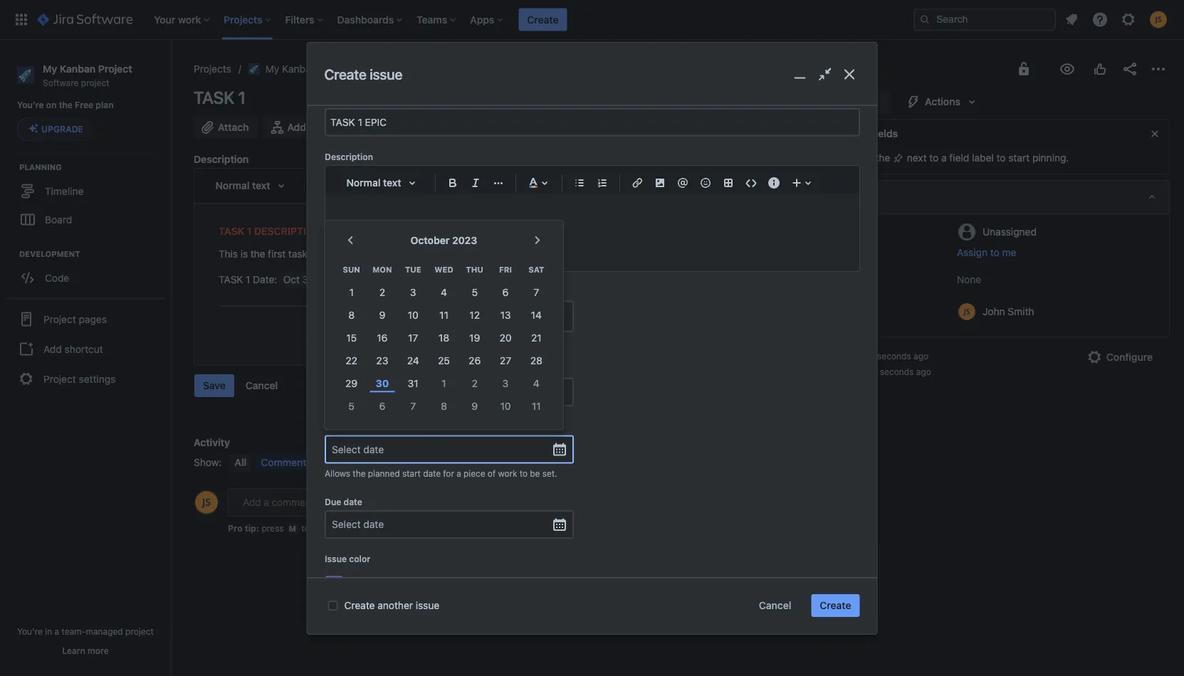 Task type: describe. For each thing, give the bounding box(es) containing it.
october
[[411, 235, 450, 247]]

menu bar containing all
[[228, 455, 368, 472]]

learn more
[[62, 646, 109, 656]]

kanban for my kanban project
[[282, 63, 317, 75]]

link issue button
[[381, 116, 462, 139]]

1 vertical spatial 6 button
[[367, 396, 398, 418]]

a inside add a child issue button
[[309, 121, 314, 133]]

Description - Main content area, start typing to enter text. text field
[[219, 226, 761, 341]]

project pages
[[43, 313, 107, 325]]

next to a field label to start pinning.
[[905, 152, 1070, 164]]

Description - Main content area, start typing to enter text. text field
[[349, 217, 835, 235]]

cancel inside create issue dialog
[[759, 600, 792, 612]]

on for click
[[862, 152, 873, 164]]

next month, november 2023 image
[[529, 232, 546, 249]]

normal text
[[346, 177, 401, 189]]

23
[[377, 355, 389, 367]]

row containing 5
[[336, 396, 552, 418]]

the inside create issue dialog
[[353, 469, 365, 479]]

shortcut
[[65, 343, 103, 355]]

19
[[470, 333, 480, 344]]

team-
[[62, 627, 86, 637]]

26
[[469, 355, 481, 367]]

pinned fields
[[836, 128, 899, 140]]

activity
[[194, 437, 230, 449]]

1 horizontal spatial 1 button
[[429, 373, 460, 396]]

fri
[[499, 266, 512, 275]]

27 button
[[490, 350, 521, 373]]

desc
[[349, 220, 376, 232]]

description for task 1 description:
[[194, 154, 249, 165]]

22
[[346, 355, 358, 367]]

1 vertical spatial 5 button
[[336, 396, 367, 418]]

0 horizontal spatial 7
[[411, 401, 416, 413]]

1 horizontal spatial 6 button
[[490, 282, 521, 304]]

normal text button
[[339, 168, 429, 199]]

1 down 25 button
[[442, 378, 446, 390]]

software
[[43, 78, 79, 87]]

project1
[[336, 387, 378, 397]]

exit full screen image
[[815, 64, 836, 85]]

attach
[[218, 121, 249, 133]]

emoji image for task 1 description:
[[566, 177, 584, 195]]

0 horizontal spatial 8
[[349, 310, 355, 322]]

description for desc for task 1 epic
[[325, 152, 373, 162]]

project inside my kanban project software project
[[81, 78, 109, 87]]

task 1
[[194, 88, 246, 108]]

pro tip: press m to comment
[[228, 524, 350, 534]]

row group inside create issue dialog
[[336, 282, 552, 418]]

1 vertical spatial 10
[[501, 401, 511, 413]]

assign to me inside create issue dialog
[[325, 336, 385, 348]]

project inside description - main content area, start typing to enter text. text field
[[325, 248, 357, 260]]

mention image
[[674, 175, 691, 192]]

0 vertical spatial start
[[1009, 152, 1030, 164]]

hide message image
[[1147, 125, 1164, 142]]

more
[[88, 646, 109, 656]]

22 button
[[336, 350, 367, 373]]

0 vertical spatial cancel button
[[237, 375, 287, 398]]

date for select date
[[363, 519, 384, 531]]

21 button
[[521, 327, 552, 350]]

28 button
[[521, 350, 552, 373]]

project up the add shortcut at bottom left
[[43, 313, 76, 325]]

31
[[408, 378, 419, 390]]

0 horizontal spatial 10
[[408, 310, 419, 322]]

label
[[973, 152, 994, 164]]

29 cell
[[336, 373, 367, 396]]

0 vertical spatial assign
[[958, 247, 988, 259]]

managed
[[86, 627, 123, 637]]

19 button
[[460, 327, 490, 350]]

configure
[[1107, 352, 1154, 363]]

pages
[[79, 313, 107, 325]]

for for date
[[443, 469, 454, 479]]

1 horizontal spatial 10 button
[[490, 396, 521, 418]]

0 horizontal spatial 9
[[379, 310, 386, 322]]

15
[[346, 333, 357, 344]]

issue right another
[[416, 600, 440, 612]]

17 button
[[398, 327, 429, 350]]

row containing 15
[[336, 327, 552, 350]]

none
[[958, 274, 982, 286]]

1 left date:
[[246, 274, 250, 286]]

emoji image for desc for task 1 epic
[[697, 175, 714, 192]]

tip:
[[245, 524, 259, 534]]

table image for task 1 description:
[[589, 177, 606, 195]]

planning group
[[7, 161, 170, 238]]

row containing 8
[[336, 304, 552, 327]]

date for start date
[[348, 422, 367, 432]]

next
[[908, 152, 927, 164]]

18 button
[[429, 327, 460, 350]]

minimize image
[[790, 64, 811, 85]]

kanban for my kanban project software project
[[60, 63, 96, 74]]

add shortcut
[[43, 343, 103, 355]]

row containing 29
[[336, 373, 552, 396]]

1 horizontal spatial 11 button
[[521, 396, 552, 418]]

0 horizontal spatial cancel
[[246, 380, 278, 392]]

sat
[[529, 266, 545, 275]]

click on the
[[836, 152, 893, 164]]

13 button
[[490, 304, 521, 327]]

select
[[332, 519, 361, 531]]

bold ⌘b image
[[313, 177, 331, 195]]

task 1 date: oct 30, 2023
[[219, 274, 344, 286]]

1 vertical spatial cancel button
[[751, 595, 800, 618]]

create issue
[[325, 66, 403, 83]]

my kanban project software project
[[43, 63, 132, 87]]

28
[[531, 355, 543, 367]]

work
[[498, 469, 517, 479]]

history
[[326, 457, 360, 469]]

configure link
[[1079, 346, 1162, 369]]

a inside create issue dialog
[[456, 469, 461, 479]]

unassigned
[[983, 226, 1037, 238]]

bullet list ⌘⇧8 image for task 1 description:
[[440, 177, 457, 195]]

search image
[[920, 14, 931, 25]]

1 horizontal spatial create button
[[812, 595, 860, 618]]

1 horizontal spatial 7
[[534, 287, 539, 299]]

development
[[19, 249, 80, 259]]

more formatting image
[[490, 175, 507, 192]]

row containing sun
[[336, 258, 552, 282]]

task
[[288, 248, 308, 260]]

0 vertical spatial assign to me button
[[958, 246, 1156, 260]]

save button
[[195, 375, 234, 398]]

pinning.
[[1033, 152, 1070, 164]]

description:
[[254, 226, 325, 237]]

14 button
[[521, 304, 552, 327]]

Search field
[[914, 8, 1057, 31]]

epic
[[435, 220, 456, 232]]

italic ⌘i image
[[336, 177, 353, 195]]

numbered list ⌘⇧7 image
[[463, 177, 480, 195]]

0 vertical spatial 4
[[441, 287, 447, 299]]

allows
[[325, 469, 350, 479]]

1 vertical spatial 7 button
[[398, 396, 429, 418]]

create issue dialog
[[307, 43, 877, 677]]

add image, video, or file image for desc for task 1 epic
[[652, 175, 669, 192]]

tue
[[405, 266, 421, 275]]

issue color
[[325, 555, 370, 564]]

6 for the right 6 button
[[503, 287, 509, 299]]

0 vertical spatial ago
[[914, 351, 929, 361]]

5 seconds ago 5 seconds ago
[[870, 351, 932, 377]]

development group
[[7, 248, 170, 297]]

to right the next
[[930, 152, 939, 164]]

assignee for bottommost the assign to me button
[[325, 288, 363, 298]]

2023 inside description - main content area, start typing to enter text. text field
[[320, 274, 344, 286]]

m
[[289, 524, 296, 534]]

my kanban project
[[266, 63, 352, 75]]

1 horizontal spatial 4
[[534, 378, 540, 390]]

comments
[[261, 457, 312, 469]]

25
[[438, 355, 450, 367]]

details
[[836, 191, 870, 203]]

16
[[377, 333, 388, 344]]

board
[[45, 214, 72, 225]]

group containing project pages
[[6, 298, 165, 399]]

1 horizontal spatial me
[[1003, 247, 1017, 259]]

0 vertical spatial 10 button
[[398, 304, 429, 327]]

task for task 1 description:
[[219, 226, 244, 237]]

1 horizontal spatial 5 button
[[460, 282, 490, 304]]

project up the child
[[320, 63, 352, 75]]

details element
[[827, 180, 1171, 214]]

2 vertical spatial project
[[125, 627, 154, 637]]

11 for the leftmost "11" button
[[440, 310, 449, 322]]

this is the first task for project 1
[[219, 248, 365, 260]]

24 button
[[398, 350, 429, 373]]

1 horizontal spatial 7 button
[[521, 282, 552, 304]]

1 right previous month, september 2023 icon
[[360, 248, 365, 260]]

1 vertical spatial assign to me button
[[325, 335, 385, 350]]

mon
[[373, 266, 392, 275]]

sun
[[343, 266, 360, 275]]

1 horizontal spatial 9 button
[[460, 396, 490, 418]]

0 vertical spatial 3
[[410, 287, 416, 299]]

planned
[[368, 469, 400, 479]]

john smith
[[352, 311, 403, 323]]

to right label
[[997, 152, 1006, 164]]

0 vertical spatial 2
[[380, 287, 385, 299]]

24
[[407, 355, 419, 367]]

of
[[488, 469, 496, 479]]

6 for the bottommost 6 button
[[379, 401, 386, 413]]



Task type: vqa. For each thing, say whether or not it's contained in the screenshot.
9 associated with the left 9 Button
yes



Task type: locate. For each thing, give the bounding box(es) containing it.
29 button
[[336, 373, 367, 396]]

row up 18
[[336, 304, 552, 327]]

assign up the none
[[958, 247, 988, 259]]

11 for the right "11" button
[[532, 401, 541, 413]]

assignee down details
[[836, 227, 874, 237]]

add left the child
[[287, 121, 306, 133]]

my kanban project link
[[249, 61, 352, 78]]

0 horizontal spatial assign
[[325, 336, 356, 348]]

0 vertical spatial 5 button
[[460, 282, 490, 304]]

7
[[534, 287, 539, 299], [411, 401, 416, 413]]

0 horizontal spatial 1 button
[[336, 282, 367, 304]]

0 vertical spatial 11
[[440, 310, 449, 322]]

bullet list ⌘⇧8 image left numbered list ⌘⇧7 icon
[[440, 177, 457, 195]]

11 button up 18
[[429, 304, 460, 327]]

1 horizontal spatial 8 button
[[429, 396, 460, 418]]

add for add a child issue
[[287, 121, 306, 133]]

1 button
[[336, 282, 367, 304], [429, 373, 460, 396]]

no restrictions image
[[1016, 61, 1033, 78]]

13
[[501, 310, 511, 322]]

9 down "26" button
[[472, 401, 478, 413]]

1 vertical spatial assign to me
[[325, 336, 385, 348]]

the right is
[[251, 248, 265, 260]]

john
[[352, 311, 374, 323]]

table image
[[720, 175, 737, 192], [589, 177, 606, 195]]

2 down "26" button
[[472, 378, 478, 390]]

labels
[[325, 365, 352, 375]]

0 horizontal spatial my
[[43, 63, 57, 74]]

27
[[500, 355, 512, 367]]

the for click
[[876, 152, 891, 164]]

timeline link
[[7, 177, 164, 205]]

add image, video, or file image for task 1 description:
[[521, 177, 538, 195]]

1 horizontal spatial on
[[862, 152, 873, 164]]

Add a comment… field
[[228, 489, 786, 517]]

the down fields
[[876, 152, 891, 164]]

cancel button
[[237, 375, 287, 398], [751, 595, 800, 618]]

1 vertical spatial assign
[[325, 336, 356, 348]]

cancel
[[246, 380, 278, 392], [759, 600, 792, 612]]

task up october
[[400, 220, 425, 232]]

6 button down 30
[[367, 396, 398, 418]]

october 2023
[[411, 235, 478, 247]]

project inside my kanban project software project
[[98, 63, 132, 74]]

1 vertical spatial 2023
[[320, 274, 344, 286]]

1 vertical spatial 11 button
[[521, 396, 552, 418]]

0 horizontal spatial link image
[[498, 177, 515, 195]]

1 horizontal spatial 2023
[[452, 235, 478, 247]]

october 2023 grid
[[336, 258, 552, 418]]

kanban
[[60, 63, 96, 74], [282, 63, 317, 75]]

row down wed
[[336, 282, 552, 304]]

0 horizontal spatial 5 button
[[336, 396, 367, 418]]

previous month, september 2023 image
[[342, 232, 359, 249]]

0 horizontal spatial 2023
[[320, 274, 344, 286]]

italic ⌘i image
[[467, 175, 484, 192]]

8 up 15
[[349, 310, 355, 322]]

for inside description - main content area, start typing to enter text. text field
[[310, 248, 323, 260]]

text
[[383, 177, 401, 189]]

1 vertical spatial assignee
[[325, 288, 363, 298]]

0 horizontal spatial 4 button
[[429, 282, 460, 304]]

1 up is
[[247, 226, 252, 237]]

1 horizontal spatial 11
[[532, 401, 541, 413]]

show:
[[194, 457, 222, 469]]

0 vertical spatial 3 button
[[398, 282, 429, 304]]

me down unassigned
[[1003, 247, 1017, 259]]

6 row from the top
[[336, 373, 552, 396]]

0 vertical spatial 8
[[349, 310, 355, 322]]

5
[[472, 287, 478, 299], [870, 351, 875, 361], [873, 367, 878, 377], [349, 401, 355, 413]]

the down history
[[353, 469, 365, 479]]

learn more button
[[62, 646, 109, 657]]

link image for task 1 description:
[[498, 177, 515, 195]]

create button
[[519, 8, 567, 31], [812, 595, 860, 618]]

1 button down 25 at the left bottom of page
[[429, 373, 460, 396]]

1 you're from the top
[[17, 100, 44, 110]]

save
[[203, 380, 226, 392]]

a
[[309, 121, 314, 133], [942, 152, 947, 164], [456, 469, 461, 479], [55, 627, 59, 637]]

17
[[408, 333, 418, 344]]

0 horizontal spatial table image
[[589, 177, 606, 195]]

row down 25 at the left bottom of page
[[336, 373, 552, 396]]

date for due date
[[343, 497, 362, 507]]

1 vertical spatial ago
[[917, 367, 932, 377]]

code link
[[7, 264, 164, 292]]

1 kanban from the left
[[60, 63, 96, 74]]

30,
[[303, 274, 317, 286]]

clear image
[[381, 387, 392, 398]]

date left piece
[[423, 469, 441, 479]]

project right managed
[[125, 627, 154, 637]]

0 vertical spatial on
[[46, 100, 57, 110]]

date right due
[[343, 497, 362, 507]]

1 vertical spatial add
[[43, 343, 62, 355]]

add
[[287, 121, 306, 133], [43, 343, 62, 355]]

code snippet image for desc for task 1 epic
[[743, 175, 760, 192]]

3 button down 27
[[490, 373, 521, 396]]

description down attach button
[[194, 154, 249, 165]]

table image right mention icon on the top right
[[720, 175, 737, 192]]

9 button up the 16
[[367, 304, 398, 327]]

description up italic ⌘i image
[[325, 152, 373, 162]]

1 horizontal spatial 2 button
[[460, 373, 490, 396]]

1 vertical spatial 2
[[472, 378, 478, 390]]

allows the planned start date for a piece of work to be set.
[[325, 469, 557, 479]]

mention image
[[544, 177, 561, 195]]

code snippet image right numbered list ⌘⇧7 image at the right
[[612, 177, 629, 195]]

a left field
[[942, 152, 947, 164]]

you're on the free plan
[[17, 100, 114, 110]]

info panel image for desc for task 1 epic
[[766, 175, 783, 192]]

1 vertical spatial me
[[371, 336, 385, 348]]

assignee inside create issue dialog
[[325, 288, 363, 298]]

1 horizontal spatial bullet list ⌘⇧8 image
[[571, 175, 588, 192]]

my for my kanban project software project
[[43, 63, 57, 74]]

jira software image
[[37, 11, 133, 28], [37, 11, 133, 28]]

add for add shortcut
[[43, 343, 62, 355]]

row containing 22
[[336, 350, 552, 373]]

date right select
[[363, 519, 384, 531]]

table image inside create issue dialog
[[720, 175, 737, 192]]

assign to me button up 22 in the bottom left of the page
[[325, 335, 385, 350]]

row group
[[336, 282, 552, 418]]

add image, video, or file image inside create issue dialog
[[652, 175, 669, 192]]

0 vertical spatial 1 button
[[336, 282, 367, 304]]

bullet list ⌘⇧8 image for desc for task 1 epic
[[571, 175, 588, 192]]

row up 25 at the left bottom of page
[[336, 327, 552, 350]]

1 horizontal spatial assign to me
[[958, 247, 1017, 259]]

comments button
[[257, 455, 316, 472]]

none text field inside create issue dialog
[[326, 110, 859, 135]]

1 horizontal spatial 6
[[503, 287, 509, 299]]

issue right link
[[428, 121, 452, 133]]

10 button left clear image
[[490, 396, 521, 418]]

0 vertical spatial 4 button
[[429, 282, 460, 304]]

table image for desc for task 1 epic
[[720, 175, 737, 192]]

to right 15
[[359, 336, 368, 348]]

add inside button
[[43, 343, 62, 355]]

0 horizontal spatial info panel image
[[635, 177, 652, 195]]

None text field
[[326, 110, 859, 135]]

on up the upgrade button
[[46, 100, 57, 110]]

plan
[[96, 100, 114, 110]]

kanban inside my kanban project software project
[[60, 63, 96, 74]]

project pages link
[[6, 304, 165, 335]]

1 horizontal spatial 3
[[503, 378, 509, 390]]

1 vertical spatial 2 button
[[460, 373, 490, 396]]

2 row from the top
[[336, 282, 552, 304]]

discard & close image
[[840, 64, 860, 85]]

history button
[[322, 455, 365, 472]]

color
[[349, 555, 370, 564]]

0 horizontal spatial add image, video, or file image
[[521, 177, 538, 195]]

7 button up 14
[[521, 282, 552, 304]]

1 vertical spatial 3
[[503, 378, 509, 390]]

add image, video, or file image
[[652, 175, 669, 192], [521, 177, 538, 195]]

4
[[441, 287, 447, 299], [534, 378, 540, 390]]

6 button up 13
[[490, 282, 521, 304]]

assign to me down unassigned
[[958, 247, 1017, 259]]

for inside create issue dialog
[[443, 469, 454, 479]]

start right planned
[[402, 469, 421, 479]]

0 vertical spatial 9
[[379, 310, 386, 322]]

timeline
[[45, 185, 84, 197]]

12
[[470, 310, 480, 322]]

0 horizontal spatial for
[[310, 248, 323, 260]]

0 horizontal spatial assignee
[[325, 288, 363, 298]]

10 up 17
[[408, 310, 419, 322]]

3 button down 'tue'
[[398, 282, 429, 304]]

profile image of john smith image
[[195, 492, 218, 514]]

you're
[[17, 100, 44, 110], [17, 627, 43, 637]]

task for task 1 date: oct 30, 2023
[[219, 274, 243, 286]]

on for you're
[[46, 100, 57, 110]]

1 my from the left
[[43, 63, 57, 74]]

the for you're
[[59, 100, 73, 110]]

1 horizontal spatial 9
[[472, 401, 478, 413]]

1 horizontal spatial table image
[[720, 175, 737, 192]]

0 vertical spatial 2 button
[[367, 282, 398, 304]]

1 horizontal spatial project
[[125, 627, 154, 637]]

14
[[531, 310, 542, 322]]

1 vertical spatial 10 button
[[490, 396, 521, 418]]

info panel image for task 1 description:
[[635, 177, 652, 195]]

1 vertical spatial you're
[[17, 627, 43, 637]]

to right m
[[302, 524, 310, 534]]

3 row from the top
[[336, 304, 552, 327]]

row
[[336, 258, 552, 282], [336, 282, 552, 304], [336, 304, 552, 327], [336, 327, 552, 350], [336, 350, 552, 373], [336, 373, 552, 396], [336, 396, 552, 418]]

2023 right the 30,
[[320, 274, 344, 286]]

2 kanban from the left
[[282, 63, 317, 75]]

7 down sat on the left of page
[[534, 287, 539, 299]]

issue right the child
[[342, 121, 367, 133]]

info panel image inside create issue dialog
[[766, 175, 783, 192]]

0 horizontal spatial 10 button
[[398, 304, 429, 327]]

to
[[930, 152, 939, 164], [997, 152, 1006, 164], [991, 247, 1000, 259], [359, 336, 368, 348], [520, 469, 528, 479], [302, 524, 310, 534]]

0 vertical spatial you're
[[17, 100, 44, 110]]

0 vertical spatial add
[[287, 121, 306, 133]]

row down 31
[[336, 396, 552, 418]]

date right start
[[348, 422, 367, 432]]

4 row from the top
[[336, 327, 552, 350]]

6
[[503, 287, 509, 299], [379, 401, 386, 413]]

0 horizontal spatial assign to me
[[325, 336, 385, 348]]

my up 'software'
[[43, 63, 57, 74]]

row containing 1
[[336, 282, 552, 304]]

8 button up 15
[[336, 304, 367, 327]]

create inside primary element
[[527, 14, 559, 25]]

set.
[[542, 469, 557, 479]]

assign to me up 22 in the bottom left of the page
[[325, 336, 385, 348]]

4 button
[[429, 282, 460, 304], [521, 373, 552, 396]]

issue inside link issue button
[[428, 121, 452, 133]]

numbered list ⌘⇧7 image
[[594, 175, 611, 192]]

assignee for the top the assign to me button
[[836, 227, 874, 237]]

1 row from the top
[[336, 258, 552, 282]]

7 button
[[521, 282, 552, 304], [398, 396, 429, 418]]

1 horizontal spatial kanban
[[282, 63, 317, 75]]

11 up 18
[[440, 310, 449, 322]]

you're left in
[[17, 627, 43, 637]]

task for task 1
[[194, 88, 235, 108]]

31 button
[[398, 373, 429, 396]]

0 vertical spatial 6 button
[[490, 282, 521, 304]]

10 button
[[398, 304, 429, 327], [490, 396, 521, 418]]

assign inside create issue dialog
[[325, 336, 356, 348]]

0 vertical spatial 9 button
[[367, 304, 398, 327]]

wed
[[435, 266, 454, 275]]

2 button down 'mon'
[[367, 282, 398, 304]]

0 horizontal spatial 9 button
[[367, 304, 398, 327]]

kanban right my kanban project image
[[282, 63, 317, 75]]

2 you're from the top
[[17, 627, 43, 637]]

2 down 'mon'
[[380, 287, 385, 299]]

11 button
[[429, 304, 460, 327], [521, 396, 552, 418]]

my kanban project image
[[249, 63, 260, 75]]

11 down clear image
[[532, 401, 541, 413]]

me inside create issue dialog
[[371, 336, 385, 348]]

the for this
[[251, 248, 265, 260]]

0 horizontal spatial 11 button
[[429, 304, 460, 327]]

3 down the 27 button
[[503, 378, 509, 390]]

fields
[[872, 128, 899, 140]]

row group containing 1
[[336, 282, 552, 418]]

menu bar
[[228, 455, 368, 472]]

1 horizontal spatial 2
[[472, 378, 478, 390]]

you're for you're in a team-managed project
[[17, 627, 43, 637]]

0 horizontal spatial project
[[81, 78, 109, 87]]

primary element
[[9, 0, 914, 40]]

8
[[349, 310, 355, 322], [441, 401, 447, 413]]

for for task
[[310, 248, 323, 260]]

pinned
[[836, 128, 870, 140]]

for left piece
[[443, 469, 454, 479]]

30
[[376, 378, 389, 390]]

issue inside add a child issue button
[[342, 121, 367, 133]]

2 button down the 26
[[460, 373, 490, 396]]

21
[[531, 333, 542, 344]]

start inside create issue dialog
[[402, 469, 421, 479]]

for
[[310, 248, 323, 260], [443, 469, 454, 479]]

0 horizontal spatial 3
[[410, 287, 416, 299]]

issue up link issue button
[[370, 66, 403, 83]]

code snippet image for task 1 description:
[[612, 177, 629, 195]]

to down unassigned
[[991, 247, 1000, 259]]

link image
[[629, 175, 646, 192], [498, 177, 515, 195]]

for right 'task'
[[310, 248, 323, 260]]

a right in
[[55, 627, 59, 637]]

29
[[346, 378, 358, 390]]

1 horizontal spatial 10
[[501, 401, 511, 413]]

1 horizontal spatial add
[[287, 121, 306, 133]]

task down this
[[219, 274, 243, 286]]

add image, video, or file image left mention icon on the top right
[[652, 175, 669, 192]]

1 up 'attach'
[[238, 88, 246, 108]]

row down 18
[[336, 350, 552, 373]]

2023
[[452, 235, 478, 247], [320, 274, 344, 286]]

1 horizontal spatial info panel image
[[766, 175, 783, 192]]

link image for desc for task 1 epic
[[629, 175, 646, 192]]

8 down 25 button
[[441, 401, 447, 413]]

project up plan
[[81, 78, 109, 87]]

assignee
[[836, 227, 874, 237], [325, 288, 363, 298]]

add left 'shortcut'
[[43, 343, 62, 355]]

0 horizontal spatial code snippet image
[[612, 177, 629, 195]]

5 row from the top
[[336, 350, 552, 373]]

6 down the fri
[[503, 287, 509, 299]]

0 vertical spatial seconds
[[878, 351, 912, 361]]

4 down wed
[[441, 287, 447, 299]]

date
[[348, 422, 367, 432], [423, 469, 441, 479], [343, 497, 362, 507], [363, 519, 384, 531]]

1 horizontal spatial 3 button
[[490, 373, 521, 396]]

to left be
[[520, 469, 528, 479]]

0 vertical spatial 6
[[503, 287, 509, 299]]

1 horizontal spatial 4 button
[[521, 373, 552, 396]]

emoji image
[[697, 175, 714, 192], [566, 177, 584, 195]]

clear image
[[537, 387, 548, 398]]

you're up the upgrade button
[[17, 100, 44, 110]]

0 horizontal spatial add
[[43, 343, 62, 355]]

the inside description - main content area, start typing to enter text. text field
[[251, 248, 265, 260]]

2 my from the left
[[266, 63, 280, 75]]

0 vertical spatial for
[[310, 248, 323, 260]]

description inside create issue dialog
[[325, 152, 373, 162]]

description
[[325, 152, 373, 162], [194, 154, 249, 165]]

0 horizontal spatial assign to me button
[[325, 335, 385, 350]]

1 vertical spatial 6
[[379, 401, 386, 413]]

5 button up 12
[[460, 282, 490, 304]]

bullet list ⌘⇧8 image inside create issue dialog
[[571, 175, 588, 192]]

create button inside primary element
[[519, 8, 567, 31]]

bullet list ⌘⇧8 image left numbered list ⌘⇧7 image at the right
[[571, 175, 588, 192]]

my for my kanban project
[[266, 63, 280, 75]]

23 button
[[367, 350, 398, 373]]

1 vertical spatial 1 button
[[429, 373, 460, 396]]

attach button
[[194, 116, 258, 139]]

1 horizontal spatial assign
[[958, 247, 988, 259]]

1 horizontal spatial 8
[[441, 401, 447, 413]]

9 right john
[[379, 310, 386, 322]]

assign up 22 in the bottom left of the page
[[325, 336, 356, 348]]

bold ⌘b image
[[444, 175, 461, 192]]

assign to me inside button
[[958, 247, 1017, 259]]

projects
[[194, 63, 231, 75]]

0 horizontal spatial cancel button
[[237, 375, 287, 398]]

click
[[836, 152, 859, 164]]

1 inside description - main content area, start typing to enter text. text box
[[427, 220, 432, 232]]

project inside "link"
[[43, 373, 76, 385]]

settings
[[79, 373, 116, 385]]

1 horizontal spatial cancel
[[759, 600, 792, 612]]

press
[[262, 524, 284, 534]]

1 down sun
[[349, 287, 354, 299]]

link issue
[[405, 121, 452, 133]]

you're for you're on the free plan
[[17, 100, 44, 110]]

16 button
[[367, 327, 398, 350]]

kanban up 'software'
[[60, 63, 96, 74]]

1 horizontal spatial link image
[[629, 175, 646, 192]]

0 horizontal spatial create button
[[519, 8, 567, 31]]

5 button up start date
[[336, 396, 367, 418]]

bullet list ⌘⇧8 image
[[571, 175, 588, 192], [440, 177, 457, 195]]

add a child issue
[[287, 121, 367, 133]]

3 button
[[398, 282, 429, 304], [490, 373, 521, 396]]

1 horizontal spatial code snippet image
[[743, 175, 760, 192]]

10 button up 17
[[398, 304, 429, 327]]

projects link
[[194, 61, 231, 78]]

start
[[325, 422, 346, 432]]

emoji image right mention icon on the top right
[[697, 175, 714, 192]]

info panel image
[[766, 175, 783, 192], [635, 177, 652, 195]]

1
[[238, 88, 246, 108], [427, 220, 432, 232], [247, 226, 252, 237], [360, 248, 365, 260], [246, 274, 250, 286], [349, 287, 354, 299], [442, 378, 446, 390]]

open image
[[551, 384, 568, 401]]

20
[[500, 333, 512, 344]]

0 horizontal spatial 8 button
[[336, 304, 367, 327]]

desc for task 1 epic
[[349, 220, 456, 232]]

0 horizontal spatial 6
[[379, 401, 386, 413]]

2023 inside create issue dialog
[[452, 235, 478, 247]]

due
[[325, 497, 341, 507]]

code snippet image
[[743, 175, 760, 192], [612, 177, 629, 195]]

1 vertical spatial project
[[325, 248, 357, 260]]

comment
[[312, 524, 350, 534]]

1 horizontal spatial description
[[325, 152, 373, 162]]

me up 23
[[371, 336, 385, 348]]

7 down 31 button
[[411, 401, 416, 413]]

1 up october
[[427, 220, 432, 232]]

0 vertical spatial 8 button
[[336, 304, 367, 327]]

code snippet image right mention icon on the top right
[[743, 175, 760, 192]]

add inside button
[[287, 121, 306, 133]]

table image up description - main content area, start typing to enter text. text box
[[589, 177, 606, 195]]

create banner
[[0, 0, 1185, 40]]

15 button
[[336, 327, 367, 350]]

0 horizontal spatial bullet list ⌘⇧8 image
[[440, 177, 457, 195]]

0 horizontal spatial 2 button
[[367, 282, 398, 304]]

is
[[241, 248, 248, 260]]

1 vertical spatial 8 button
[[429, 396, 460, 418]]

0 horizontal spatial start
[[402, 469, 421, 479]]

project down the add shortcut at bottom left
[[43, 373, 76, 385]]

9 button down "26" button
[[460, 396, 490, 418]]

1 vertical spatial seconds
[[880, 367, 914, 377]]

my inside my kanban project software project
[[43, 63, 57, 74]]

7 row from the top
[[336, 396, 552, 418]]

task inside description - main content area, start typing to enter text. text box
[[400, 220, 425, 232]]

8 button down 25 button
[[429, 396, 460, 418]]

thu
[[466, 266, 484, 275]]

create
[[527, 14, 559, 25], [325, 66, 367, 83], [344, 600, 375, 612], [820, 600, 852, 612]]

group
[[6, 298, 165, 399]]

10 down the 27 button
[[501, 401, 511, 413]]

2
[[380, 287, 385, 299], [472, 378, 478, 390]]

this
[[219, 248, 238, 260]]



